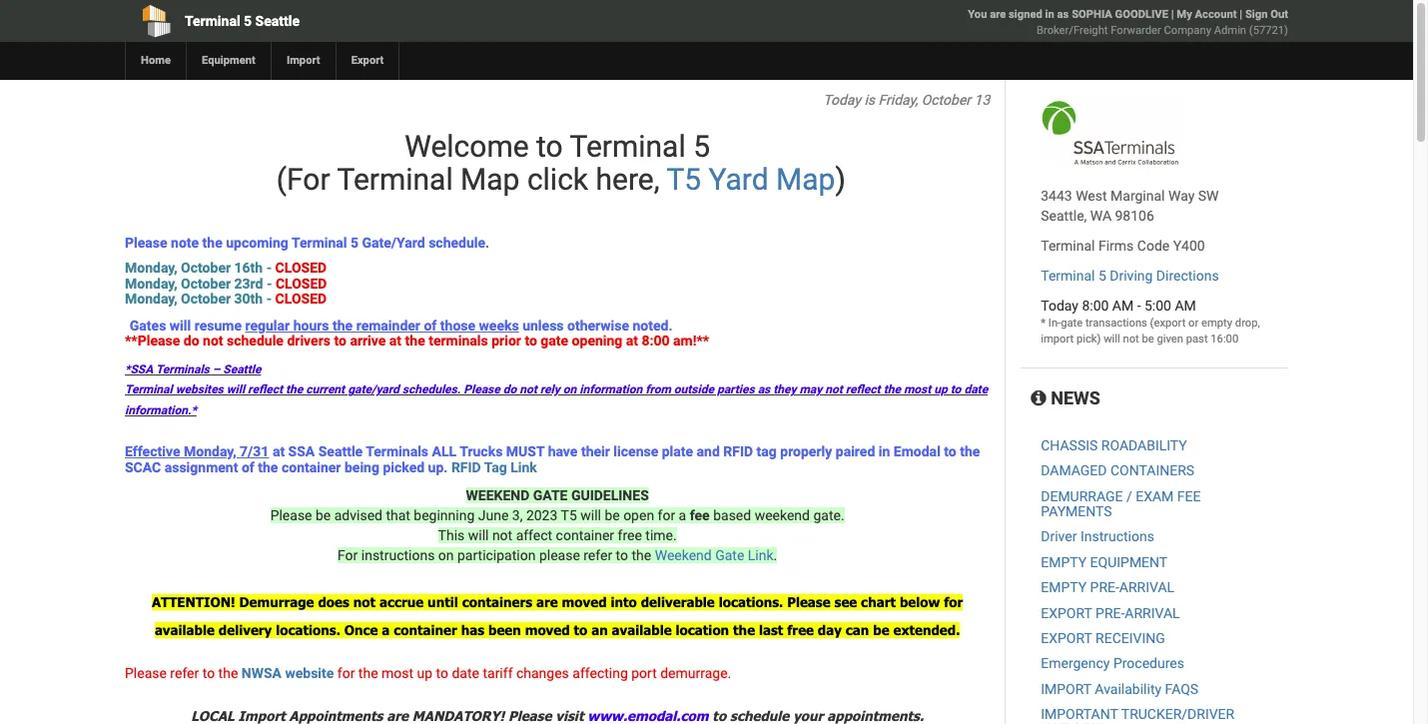 Task type: vqa. For each thing, say whether or not it's contained in the screenshot.
verifies
no



Task type: locate. For each thing, give the bounding box(es) containing it.
-
[[266, 260, 272, 276], [267, 276, 272, 292], [266, 291, 272, 307], [1138, 298, 1142, 314]]

t5 inside weekend gate guidelines please be advised that beginning june 3, 2023 t5 will be open for a fee based weekend gate. this will not affect container free time. for instructions on participation please refer to the weekend gate link .
[[561, 507, 577, 523]]

paired
[[836, 444, 876, 460]]

do right **please
[[184, 333, 199, 349]]

as up broker/freight
[[1058, 8, 1069, 21]]

the left ssa
[[258, 459, 278, 475]]

0 vertical spatial container
[[282, 459, 341, 475]]

up up 'mandatory!'
[[417, 666, 433, 682]]

fee
[[1178, 488, 1201, 504]]

equipment link
[[186, 42, 271, 80]]

container left being
[[282, 459, 341, 475]]

today up 'in-'
[[1041, 298, 1079, 314]]

open
[[624, 507, 655, 523]]

not inside attention! demurrage does not accrue until containers are moved into deliverable locations. please see chart below for available delivery locations. once a container has been moved to an available location the last free day can be extended.
[[353, 594, 376, 610]]

0 vertical spatial locations.
[[719, 594, 784, 610]]

5 left 'driving'
[[1099, 268, 1107, 284]]

locations. up last
[[719, 594, 784, 610]]

0 horizontal spatial 8:00
[[642, 333, 670, 349]]

not
[[203, 333, 223, 349], [1123, 333, 1140, 346], [520, 383, 537, 397], [825, 383, 843, 397], [492, 527, 513, 543], [353, 594, 376, 610]]

please right schedules.
[[464, 383, 500, 397]]

import down nwsa
[[238, 708, 285, 724]]

as left they
[[758, 383, 771, 397]]

1 horizontal spatial map
[[776, 162, 836, 197]]

to inside weekend gate guidelines please be advised that beginning june 3, 2023 t5 will be open for a fee based weekend gate. this will not affect container free time. for instructions on participation please refer to the weekend gate link .
[[616, 547, 628, 563]]

0 vertical spatial seattle
[[255, 13, 300, 29]]

import left export 'link'
[[287, 54, 320, 67]]

1 vertical spatial date
[[452, 666, 480, 682]]

today
[[823, 92, 861, 108], [1041, 298, 1079, 314]]

in inside 'at ssa seattle terminals all trucks must have their license plate and rfid tag properly paired in emodal to the scac assignment of the container being picked up.'
[[879, 444, 891, 460]]

seattle right ssa
[[318, 444, 363, 460]]

1 vertical spatial seattle
[[223, 363, 261, 377]]

be right can
[[873, 622, 890, 638]]

a inside attention! demurrage does not accrue until containers are moved into deliverable locations. please see chart below for available delivery locations. once a container has been moved to an available location the last free day can be extended.
[[382, 622, 390, 638]]

30th
[[234, 291, 263, 307]]

1 horizontal spatial am
[[1175, 298, 1197, 314]]

1 horizontal spatial t5
[[667, 162, 702, 197]]

on down this
[[438, 547, 454, 563]]

1 vertical spatial up
[[417, 666, 433, 682]]

to inside *ssa terminals – seattle terminal websites will reflect the current gate/yard schedules. please do not rely on information from outside parties as they may not reflect the most up to date information.*
[[951, 383, 962, 397]]

0 vertical spatial gate
[[1061, 317, 1083, 330]]

terminal firms code y400
[[1041, 238, 1206, 254]]

0 vertical spatial refer
[[584, 547, 613, 563]]

2 available from the left
[[612, 622, 672, 638]]

october up resume
[[181, 291, 231, 307]]

at ssa seattle terminals all trucks must have their license plate and rfid tag properly paired in emodal to the scac assignment of the container being picked up.
[[125, 444, 981, 475]]

2 | from the left
[[1240, 8, 1243, 21]]

please
[[539, 547, 580, 563]]

please inside *ssa terminals – seattle terminal websites will reflect the current gate/yard schedules. please do not rely on information from outside parties as they may not reflect the most up to date information.*
[[464, 383, 500, 397]]

available
[[155, 622, 215, 638], [612, 622, 672, 638]]

terminals inside *ssa terminals – seattle terminal websites will reflect the current gate/yard schedules. please do not rely on information from outside parties as they may not reflect the most up to date information.*
[[156, 363, 210, 377]]

appointments
[[289, 708, 383, 724]]

arrival down equipment
[[1120, 580, 1175, 596]]

t5 inside welcome to terminal 5 (for terminal map click here, t5 yard map )
[[667, 162, 702, 197]]

will right gates
[[170, 317, 191, 333]]

up up the "emodal"
[[934, 383, 948, 397]]

to left an
[[574, 622, 588, 638]]

2 horizontal spatial for
[[944, 594, 963, 610]]

code
[[1138, 238, 1170, 254]]

local import appointments are mandatory! please visit www.emodal.com to schedule your appointments.
[[191, 708, 924, 724]]

8:00
[[1082, 298, 1109, 314], [642, 333, 670, 349]]

1 vertical spatial pre-
[[1096, 605, 1125, 621]]

on right rely
[[563, 383, 577, 397]]

pre-
[[1091, 580, 1120, 596], [1096, 605, 1125, 621]]

0 vertical spatial schedule
[[227, 333, 284, 349]]

0 horizontal spatial in
[[879, 444, 891, 460]]

0 vertical spatial 8:00
[[1082, 298, 1109, 314]]

will down transactions
[[1104, 333, 1121, 346]]

given
[[1157, 333, 1184, 346]]

at right opening
[[626, 333, 639, 349]]

the left nwsa
[[218, 666, 238, 682]]

rfid inside 'at ssa seattle terminals all trucks must have their license plate and rfid tag properly paired in emodal to the scac assignment of the container being picked up.'
[[724, 444, 753, 460]]

gate left opening
[[541, 333, 569, 349]]

for
[[658, 507, 676, 523], [944, 594, 963, 610], [338, 666, 355, 682]]

for inside attention! demurrage does not accrue until containers are moved into deliverable locations. please see chart below for available delivery locations. once a container has been moved to an available location the last free day can be extended.
[[944, 594, 963, 610]]

0 horizontal spatial reflect
[[248, 383, 283, 397]]

1 horizontal spatial rfid
[[724, 444, 753, 460]]

the inside please note the upcoming terminal 5 gate/yard schedule. monday, october 16th - closed monday, october 23rd - closed monday, october 30th - closed
[[202, 235, 223, 251]]

1 horizontal spatial a
[[679, 507, 687, 523]]

friday,
[[879, 92, 918, 108]]

effective monday, 7/31
[[125, 444, 269, 460]]

1 horizontal spatial in
[[1046, 8, 1055, 21]]

| left my
[[1172, 8, 1175, 21]]

0 horizontal spatial map
[[461, 162, 520, 197]]

0 vertical spatial arrival
[[1120, 580, 1175, 596]]

emergency procedures link
[[1041, 656, 1185, 672]]

of right assignment
[[242, 459, 255, 475]]

terminal
[[185, 13, 240, 29], [570, 129, 686, 164], [337, 162, 453, 197], [292, 235, 347, 251], [1041, 238, 1096, 254], [1041, 268, 1096, 284], [125, 383, 173, 397]]

0 horizontal spatial as
[[758, 383, 771, 397]]

demurrage
[[239, 594, 314, 610]]

seattle for terminal
[[255, 13, 300, 29]]

seattle inside 'link'
[[255, 13, 300, 29]]

as
[[1058, 8, 1069, 21], [758, 383, 771, 397]]

do left rely
[[503, 383, 517, 397]]

arrival up receiving
[[1125, 605, 1181, 621]]

are down please refer to the nwsa website for the most up to date tariff changes affecting port demurrage.
[[387, 708, 409, 724]]

effective
[[125, 444, 180, 460]]

do inside *ssa terminals – seattle terminal websites will reflect the current gate/yard schedules. please do not rely on information from outside parties as they may not reflect the most up to date information.*
[[503, 383, 517, 397]]

gate
[[533, 488, 568, 503]]

1 horizontal spatial reflect
[[846, 383, 881, 397]]

are right you
[[990, 8, 1006, 21]]

1 horizontal spatial 8:00
[[1082, 298, 1109, 314]]

0 horizontal spatial container
[[282, 459, 341, 475]]

(for
[[277, 162, 330, 197]]

1 am from the left
[[1113, 298, 1134, 314]]

seattle inside 'at ssa seattle terminals all trucks must have their license plate and rfid tag properly paired in emodal to the scac assignment of the container being picked up.'
[[318, 444, 363, 460]]

0 horizontal spatial |
[[1172, 8, 1175, 21]]

schedule
[[227, 333, 284, 349], [730, 708, 790, 724]]

am up or
[[1175, 298, 1197, 314]]

at right arrive
[[390, 333, 402, 349]]

8:00 up transactions
[[1082, 298, 1109, 314]]

1 vertical spatial t5
[[561, 507, 577, 523]]

be
[[1142, 333, 1155, 346], [316, 507, 331, 523], [605, 507, 620, 523], [873, 622, 890, 638]]

1 horizontal spatial free
[[788, 622, 814, 638]]

note
[[171, 235, 199, 251]]

0 vertical spatial today
[[823, 92, 861, 108]]

0 vertical spatial empty
[[1041, 554, 1087, 570]]

0 vertical spatial as
[[1058, 8, 1069, 21]]

please inside please note the upcoming terminal 5 gate/yard schedule. monday, october 16th - closed monday, october 23rd - closed monday, october 30th - closed
[[125, 235, 167, 251]]

0 horizontal spatial today
[[823, 92, 861, 108]]

link right gate
[[748, 547, 774, 563]]

at left ssa
[[273, 444, 285, 460]]

today inside today                                                                                                                                                                                                                                                                                                                                                                                                                                                                                                                                                                                                                                                                                                           8:00 am - 5:00 am * in-gate transactions (export or empty drop, import pick) will not be given past 16:00
[[1041, 298, 1079, 314]]

1 vertical spatial locations.
[[276, 622, 340, 638]]

0 horizontal spatial do
[[184, 333, 199, 349]]

0 vertical spatial on
[[563, 383, 577, 397]]

information.*
[[125, 403, 197, 417]]

map left click
[[461, 162, 520, 197]]

2023
[[526, 507, 558, 523]]

empty down driver
[[1041, 554, 1087, 570]]

link right tag
[[511, 459, 537, 475]]

not up "once"
[[353, 594, 376, 610]]

free down open
[[618, 527, 642, 543]]

today for today                                                                                                                                                                                                                                                                                                                                                                                                                                                                                                                                                                                                                                                                                                           8:00 am - 5:00 am * in-gate transactions (export or empty drop, import pick) will not be given past 16:00
[[1041, 298, 1079, 314]]

1 vertical spatial refer
[[170, 666, 199, 682]]

not down transactions
[[1123, 333, 1140, 346]]

roadability
[[1102, 437, 1188, 453]]

1 export from the top
[[1041, 605, 1093, 621]]

8:00 left am!**
[[642, 333, 670, 349]]

container up please in the bottom left of the page
[[556, 527, 615, 543]]

0 vertical spatial up
[[934, 383, 948, 397]]

affecting
[[573, 666, 628, 682]]

1 vertical spatial do
[[503, 383, 517, 397]]

date inside *ssa terminals – seattle terminal websites will reflect the current gate/yard schedules. please do not rely on information from outside parties as they may not reflect the most up to date information.*
[[965, 383, 988, 397]]

be inside today                                                                                                                                                                                                                                                                                                                                                                                                                                                                                                                                                                                                                                                                                                           8:00 am - 5:00 am * in-gate transactions (export or empty drop, import pick) will not be given past 16:00
[[1142, 333, 1155, 346]]

for up 'time.' on the left bottom of the page
[[658, 507, 676, 523]]

3443 west marginal way sw seattle, wa 98106
[[1041, 188, 1219, 224]]

damaged containers link
[[1041, 463, 1195, 479]]

1 vertical spatial 8:00
[[642, 333, 670, 349]]

0 horizontal spatial are
[[387, 708, 409, 724]]

1 vertical spatial terminals
[[366, 444, 429, 460]]

the left current
[[286, 383, 303, 397]]

0 horizontal spatial at
[[273, 444, 285, 460]]

- right "23rd"
[[267, 276, 272, 292]]

are down please in the bottom left of the page
[[536, 594, 558, 610]]

the up the "emodal"
[[884, 383, 901, 397]]

being
[[345, 459, 380, 475]]

container inside weekend gate guidelines please be advised that beginning june 3, 2023 t5 will be open for a fee based weekend gate. this will not affect container free time. for instructions on participation please refer to the weekend gate link .
[[556, 527, 615, 543]]

1 vertical spatial for
[[944, 594, 963, 610]]

2 vertical spatial seattle
[[318, 444, 363, 460]]

pre- down empty pre-arrival link
[[1096, 605, 1125, 621]]

import
[[1041, 333, 1074, 346]]

sw
[[1199, 188, 1219, 204]]

locations. down does
[[276, 622, 340, 638]]

export receiving link
[[1041, 630, 1166, 646]]

refer right please in the bottom left of the page
[[584, 547, 613, 563]]

for inside weekend gate guidelines please be advised that beginning june 3, 2023 t5 will be open for a fee based weekend gate. this will not affect container free time. for instructions on participation please refer to the weekend gate link .
[[658, 507, 676, 523]]

chassis
[[1041, 437, 1098, 453]]

a right "once"
[[382, 622, 390, 638]]

1 horizontal spatial today
[[1041, 298, 1079, 314]]

1 horizontal spatial refer
[[584, 547, 613, 563]]

containers
[[1111, 463, 1195, 479]]

gate inside the gates will resume regular hours the remainder of those weeks unless otherwise noted. **please do not schedule drivers to arrive at the terminals prior to gate opening at 8:00 am!**
[[541, 333, 569, 349]]

most down accrue on the bottom left
[[382, 666, 414, 682]]

2 horizontal spatial are
[[990, 8, 1006, 21]]

1 vertical spatial arrival
[[1125, 605, 1181, 621]]

today is friday, october 13
[[823, 92, 990, 108]]

1 horizontal spatial gate
[[1061, 317, 1083, 330]]

0 horizontal spatial of
[[242, 459, 255, 475]]

gate
[[716, 547, 745, 563]]

0 horizontal spatial link
[[511, 459, 537, 475]]

map right yard at the top
[[776, 162, 836, 197]]

transactions
[[1086, 317, 1148, 330]]

reflect right may at the right of page
[[846, 383, 881, 397]]

0 horizontal spatial schedule
[[227, 333, 284, 349]]

1 vertical spatial in
[[879, 444, 891, 460]]

1 reflect from the left
[[248, 383, 283, 397]]

a left fee
[[679, 507, 687, 523]]

and
[[697, 444, 720, 460]]

1 vertical spatial a
[[382, 622, 390, 638]]

0 horizontal spatial am
[[1113, 298, 1134, 314]]

please inside weekend gate guidelines please be advised that beginning june 3, 2023 t5 will be open for a fee based weekend gate. this will not affect container free time. for instructions on participation please refer to the weekend gate link .
[[270, 507, 312, 523]]

not up participation
[[492, 527, 513, 543]]

1 horizontal spatial most
[[904, 383, 931, 397]]

on inside *ssa terminals – seattle terminal websites will reflect the current gate/yard schedules. please do not rely on information from outside parties as they may not reflect the most up to date information.*
[[563, 383, 577, 397]]

refer up local
[[170, 666, 199, 682]]

not inside today                                                                                                                                                                                                                                                                                                                                                                                                                                                                                                                                                                                                                                                                                                           8:00 am - 5:00 am * in-gate transactions (export or empty drop, import pick) will not be given past 16:00
[[1123, 333, 1140, 346]]

seattle for at
[[318, 444, 363, 460]]

1 vertical spatial today
[[1041, 298, 1079, 314]]

be down "guidelines"
[[605, 507, 620, 523]]

terminal 5 seattle image
[[1041, 100, 1180, 166]]

a
[[679, 507, 687, 523], [382, 622, 390, 638]]

1 vertical spatial link
[[748, 547, 774, 563]]

- inside today                                                                                                                                                                                                                                                                                                                                                                                                                                                                                                                                                                                                                                                                                                           8:00 am - 5:00 am * in-gate transactions (export or empty drop, import pick) will not be given past 16:00
[[1138, 298, 1142, 314]]

will inside *ssa terminals – seattle terminal websites will reflect the current gate/yard schedules. please do not rely on information from outside parties as they may not reflect the most up to date information.*
[[227, 383, 245, 397]]

terminal 5 seattle
[[185, 13, 300, 29]]

as inside *ssa terminals – seattle terminal websites will reflect the current gate/yard schedules. please do not rely on information from outside parties as they may not reflect the most up to date information.*
[[758, 383, 771, 397]]

| left sign
[[1240, 8, 1243, 21]]

reflect left current
[[248, 383, 283, 397]]

am up transactions
[[1113, 298, 1134, 314]]

tag
[[757, 444, 777, 460]]

hours
[[293, 317, 329, 333]]

rfid right 'up.' at the left
[[451, 459, 481, 475]]

the left last
[[733, 622, 755, 638]]

to inside 'at ssa seattle terminals all trucks must have their license plate and rfid tag properly paired in emodal to the scac assignment of the container being picked up.'
[[944, 444, 957, 460]]

gate up the import
[[1061, 317, 1083, 330]]

october left "23rd"
[[181, 276, 231, 292]]

0 horizontal spatial a
[[382, 622, 390, 638]]

terminal inside *ssa terminals – seattle terminal websites will reflect the current gate/yard schedules. please do not rely on information from outside parties as they may not reflect the most up to date information.*
[[125, 383, 173, 397]]

their
[[581, 444, 610, 460]]

weekend gate guidelines please be advised that beginning june 3, 2023 t5 will be open for a fee based weekend gate. this will not affect container free time. for instructions on participation please refer to the weekend gate link .
[[270, 488, 845, 563]]

1 vertical spatial most
[[382, 666, 414, 682]]

please left the note
[[125, 235, 167, 251]]

driver instructions link
[[1041, 529, 1155, 545]]

mandatory!
[[412, 708, 505, 724]]

1 horizontal spatial of
[[424, 317, 437, 333]]

1 vertical spatial are
[[536, 594, 558, 610]]

changes
[[516, 666, 569, 682]]

schedule left 'your'
[[730, 708, 790, 724]]

empty down empty equipment link
[[1041, 580, 1087, 596]]

0 horizontal spatial locations.
[[276, 622, 340, 638]]

sign
[[1246, 8, 1268, 21]]

1 horizontal spatial container
[[394, 622, 457, 638]]

to right the "emodal"
[[944, 444, 957, 460]]

1 vertical spatial free
[[788, 622, 814, 638]]

current
[[306, 383, 345, 397]]

5
[[244, 13, 252, 29], [694, 129, 710, 164], [351, 235, 359, 251], [1099, 268, 1107, 284]]

0 horizontal spatial date
[[452, 666, 480, 682]]

1 vertical spatial container
[[556, 527, 615, 543]]

do inside the gates will resume regular hours the remainder of those weeks unless otherwise noted. **please do not schedule drivers to arrive at the terminals prior to gate opening at 8:00 am!**
[[184, 333, 199, 349]]

until
[[428, 594, 458, 610]]

emergency
[[1041, 656, 1110, 672]]

seattle
[[255, 13, 300, 29], [223, 363, 261, 377], [318, 444, 363, 460]]

1 map from the left
[[461, 162, 520, 197]]

1 horizontal spatial for
[[658, 507, 676, 523]]

1 vertical spatial gate
[[541, 333, 569, 349]]

the right the "emodal"
[[960, 444, 981, 460]]

weeks
[[479, 317, 519, 333]]

2 vertical spatial are
[[387, 708, 409, 724]]

0 vertical spatial in
[[1046, 8, 1055, 21]]

0 vertical spatial most
[[904, 383, 931, 397]]

1 empty from the top
[[1041, 554, 1087, 570]]

date left info circle icon
[[965, 383, 988, 397]]

you are signed in as sophia goodlive | my account | sign out broker/freight forwarder company admin (57721)
[[968, 8, 1289, 37]]

forwarder
[[1111, 24, 1162, 37]]

in right signed
[[1046, 8, 1055, 21]]

*
[[1041, 317, 1046, 330]]

please
[[125, 235, 167, 251], [464, 383, 500, 397], [270, 507, 312, 523], [787, 594, 831, 610], [125, 666, 167, 682], [508, 708, 552, 724]]

refer
[[584, 547, 613, 563], [170, 666, 199, 682]]

for right below at bottom
[[944, 594, 963, 610]]

past
[[1187, 333, 1208, 346]]

free left day
[[788, 622, 814, 638]]

available down attention!
[[155, 622, 215, 638]]

1 vertical spatial of
[[242, 459, 255, 475]]

t5 right 2023
[[561, 507, 577, 523]]

0 horizontal spatial up
[[417, 666, 433, 682]]

1 horizontal spatial |
[[1240, 8, 1243, 21]]

1 horizontal spatial on
[[563, 383, 577, 397]]

company
[[1165, 24, 1212, 37]]

5 left gate/yard
[[351, 235, 359, 251]]

my
[[1177, 8, 1193, 21]]

0 horizontal spatial free
[[618, 527, 642, 543]]

in
[[1046, 8, 1055, 21], [879, 444, 891, 460]]

moved up an
[[562, 594, 607, 610]]

up inside *ssa terminals – seattle terminal websites will reflect the current gate/yard schedules. please do not rely on information from outside parties as they may not reflect the most up to date information.*
[[934, 383, 948, 397]]

0 vertical spatial are
[[990, 8, 1006, 21]]

this
[[438, 527, 465, 543]]

link
[[511, 459, 537, 475], [748, 547, 774, 563]]

seattle right –
[[223, 363, 261, 377]]

be left the given at the right of page
[[1142, 333, 1155, 346]]

0 horizontal spatial most
[[382, 666, 414, 682]]

a inside weekend gate guidelines please be advised that beginning june 3, 2023 t5 will be open for a fee based weekend gate. this will not affect container free time. for instructions on participation please refer to the weekend gate link .
[[679, 507, 687, 523]]

the down 'time.' on the left bottom of the page
[[632, 547, 652, 563]]

1 horizontal spatial as
[[1058, 8, 1069, 21]]

1 horizontal spatial up
[[934, 383, 948, 397]]

for right website at the bottom left
[[338, 666, 355, 682]]

1 vertical spatial on
[[438, 547, 454, 563]]

0 vertical spatial of
[[424, 317, 437, 333]]

please down attention!
[[125, 666, 167, 682]]

1 horizontal spatial available
[[612, 622, 672, 638]]

opening
[[572, 333, 623, 349]]

1 horizontal spatial date
[[965, 383, 988, 397]]

visit
[[556, 708, 584, 724]]

7/31
[[240, 444, 269, 460]]

import
[[287, 54, 320, 67], [238, 708, 285, 724]]

1 vertical spatial as
[[758, 383, 771, 397]]

please up day
[[787, 594, 831, 610]]

please down ssa
[[270, 507, 312, 523]]

0 horizontal spatial available
[[155, 622, 215, 638]]

terminals left all
[[366, 444, 429, 460]]

1 vertical spatial export
[[1041, 630, 1093, 646]]

0 horizontal spatial on
[[438, 547, 454, 563]]

to left info circle icon
[[951, 383, 962, 397]]



Task type: describe. For each thing, give the bounding box(es) containing it.
gates will resume regular hours the remainder of those weeks unless otherwise noted. **please do not schedule drivers to arrive at the terminals prior to gate opening at 8:00 am!**
[[125, 317, 710, 349]]

to left arrive
[[334, 333, 347, 349]]

not right may at the right of page
[[825, 383, 843, 397]]

have
[[548, 444, 578, 460]]

2 am from the left
[[1175, 298, 1197, 314]]

chassis roadability link
[[1041, 437, 1188, 453]]

extended.
[[894, 622, 960, 638]]

admin
[[1215, 24, 1247, 37]]

accrue
[[380, 594, 424, 610]]

october down the note
[[181, 260, 231, 276]]

assignment
[[165, 459, 238, 475]]

/
[[1127, 488, 1133, 504]]

notices!!
[[1041, 722, 1105, 724]]

schedule inside the gates will resume regular hours the remainder of those weeks unless otherwise noted. **please do not schedule drivers to arrive at the terminals prior to gate opening at 8:00 am!**
[[227, 333, 284, 349]]

remainder
[[356, 317, 421, 333]]

2 reflect from the left
[[846, 383, 881, 397]]

otherwise
[[567, 317, 629, 333]]

exam
[[1136, 488, 1174, 504]]

equipment
[[1091, 554, 1168, 570]]

to up 'mandatory!'
[[436, 666, 449, 682]]

news
[[1047, 388, 1101, 409]]

to inside attention! demurrage does not accrue until containers are moved into deliverable locations. please see chart below for available delivery locations. once a container has been moved to an available location the last free day can be extended.
[[574, 622, 588, 638]]

delivery
[[219, 622, 272, 638]]

on inside weekend gate guidelines please be advised that beginning june 3, 2023 t5 will be open for a fee based weekend gate. this will not affect container free time. for instructions on participation please refer to the weekend gate link .
[[438, 547, 454, 563]]

0 vertical spatial pre-
[[1091, 580, 1120, 596]]

98106
[[1116, 208, 1155, 224]]

2 closed from the top
[[276, 276, 327, 292]]

picked
[[383, 459, 425, 475]]

damaged
[[1041, 463, 1108, 479]]

as inside you are signed in as sophia goodlive | my account | sign out broker/freight forwarder company admin (57721)
[[1058, 8, 1069, 21]]

export link
[[335, 42, 399, 80]]

the inside weekend gate guidelines please be advised that beginning june 3, 2023 t5 will be open for a fee based weekend gate. this will not affect container free time. for instructions on participation please refer to the weekend gate link .
[[632, 547, 652, 563]]

today                                                                                                                                                                                                                                                                                                                                                                                                                                                                                                                                                                                                                                                                                                           8:00 am - 5:00 am * in-gate transactions (export or empty drop, import pick) will not be given past 16:00
[[1041, 298, 1261, 346]]

important trucker/driver notices!! link
[[1041, 706, 1235, 724]]

to down demurrage. at the bottom of page
[[713, 708, 726, 724]]

signed
[[1009, 8, 1043, 21]]

empty
[[1202, 317, 1233, 330]]

see
[[835, 594, 857, 610]]

not left rely
[[520, 383, 537, 397]]

arrive
[[350, 333, 386, 349]]

those
[[440, 317, 476, 333]]

not inside weekend gate guidelines please be advised that beginning june 3, 2023 t5 will be open for a fee based weekend gate. this will not affect container free time. for instructions on participation please refer to the weekend gate link .
[[492, 527, 513, 543]]

not inside the gates will resume regular hours the remainder of those weeks unless otherwise noted. **please do not schedule drivers to arrive at the terminals prior to gate opening at 8:00 am!**
[[203, 333, 223, 349]]

containers
[[462, 594, 533, 610]]

(57721)
[[1250, 24, 1289, 37]]

driver
[[1041, 529, 1077, 545]]

weekend
[[466, 488, 530, 503]]

june
[[478, 507, 509, 523]]

welcome to terminal 5 (for terminal map click here, t5 yard map )
[[269, 129, 846, 197]]

2 vertical spatial for
[[338, 666, 355, 682]]

the left terminals at the top of the page
[[405, 333, 425, 349]]

container inside attention! demurrage does not accrue until containers are moved into deliverable locations. please see chart below for available delivery locations. once a container has been moved to an available location the last free day can be extended.
[[394, 622, 457, 638]]

3 closed from the top
[[275, 291, 327, 307]]

3443
[[1041, 188, 1073, 204]]

weekend
[[755, 507, 810, 523]]

- right 16th
[[266, 260, 272, 276]]

13
[[975, 92, 990, 108]]

import
[[1041, 681, 1092, 697]]

rfid tag link link
[[451, 459, 541, 475]]

export
[[351, 54, 384, 67]]

free inside attention! demurrage does not accrue until containers are moved into deliverable locations. please see chart below for available delivery locations. once a container has been moved to an available location the last free day can be extended.
[[788, 622, 814, 638]]

.
[[774, 547, 778, 563]]

prior
[[492, 333, 521, 349]]

2 map from the left
[[776, 162, 836, 197]]

broker/freight
[[1037, 24, 1108, 37]]

to inside welcome to terminal 5 (for terminal map click here, t5 yard map )
[[537, 129, 563, 164]]

be left advised
[[316, 507, 331, 523]]

info circle image
[[1031, 390, 1047, 408]]

1 | from the left
[[1172, 8, 1175, 21]]

will down "guidelines"
[[581, 507, 601, 523]]

to right prior
[[525, 333, 537, 349]]

5 inside welcome to terminal 5 (for terminal map click here, t5 yard map )
[[694, 129, 710, 164]]

link inside weekend gate guidelines please be advised that beginning june 3, 2023 t5 will be open for a fee based weekend gate. this will not affect container free time. for instructions on participation please refer to the weekend gate link .
[[748, 547, 774, 563]]

seattle inside *ssa terminals – seattle terminal websites will reflect the current gate/yard schedules. please do not rely on information from outside parties as they may not reflect the most up to date information.*
[[223, 363, 261, 377]]

today for today is friday, october 13
[[823, 92, 861, 108]]

y400
[[1174, 238, 1206, 254]]

0 horizontal spatial refer
[[170, 666, 199, 682]]

october left 13
[[922, 92, 971, 108]]

the down "once"
[[359, 666, 378, 682]]

please left visit
[[508, 708, 552, 724]]

attention!
[[152, 594, 235, 610]]

terminal inside please note the upcoming terminal 5 gate/yard schedule. monday, october 16th - closed monday, october 23rd - closed monday, october 30th - closed
[[292, 235, 347, 251]]

they
[[774, 383, 797, 397]]

ssa
[[288, 444, 315, 460]]

import link
[[271, 42, 335, 80]]

of inside the gates will resume regular hours the remainder of those weeks unless otherwise noted. **please do not schedule drivers to arrive at the terminals prior to gate opening at 8:00 am!**
[[424, 317, 437, 333]]

be inside attention! demurrage does not accrue until containers are moved into deliverable locations. please see chart below for available delivery locations. once a container has been moved to an available location the last free day can be extended.
[[873, 622, 890, 638]]

1 horizontal spatial at
[[390, 333, 402, 349]]

*ssa terminals – seattle terminal websites will reflect the current gate/yard schedules. please do not rely on information from outside parties as they may not reflect the most up to date information.*
[[125, 363, 988, 417]]

all
[[432, 444, 457, 460]]

will inside the gates will resume regular hours the remainder of those weeks unless otherwise noted. **please do not schedule drivers to arrive at the terminals prior to gate opening at 8:00 am!**
[[170, 317, 191, 333]]

0 horizontal spatial import
[[238, 708, 285, 724]]

resume
[[195, 317, 242, 333]]

5 inside please note the upcoming terminal 5 gate/yard schedule. monday, october 16th - closed monday, october 23rd - closed monday, october 30th - closed
[[351, 235, 359, 251]]

3,
[[512, 507, 523, 523]]

will inside today                                                                                                                                                                                                                                                                                                                                                                                                                                                                                                                                                                                                                                                                                                           8:00 am - 5:00 am * in-gate transactions (export or empty drop, import pick) will not be given past 16:00
[[1104, 333, 1121, 346]]

chart
[[861, 594, 896, 610]]

websites
[[176, 383, 224, 397]]

1 vertical spatial moved
[[525, 622, 570, 638]]

marginal
[[1111, 188, 1165, 204]]

attention! demurrage does not accrue until containers are moved into deliverable locations. please see chart below for available delivery locations. once a container has been moved to an available location the last free day can be extended.
[[152, 594, 963, 638]]

license
[[614, 444, 659, 460]]

8:00 inside the gates will resume regular hours the remainder of those weeks unless otherwise noted. **please do not schedule drivers to arrive at the terminals prior to gate opening at 8:00 am!**
[[642, 333, 670, 349]]

rely
[[540, 383, 560, 397]]

account
[[1196, 8, 1237, 21]]

must
[[506, 444, 545, 460]]

of inside 'at ssa seattle terminals all trucks must have their license plate and rfid tag properly paired in emodal to the scac assignment of the container being picked up.'
[[242, 459, 255, 475]]

instructions
[[1081, 529, 1155, 545]]

0 vertical spatial moved
[[562, 594, 607, 610]]

location
[[676, 622, 730, 638]]

2 empty from the top
[[1041, 580, 1087, 596]]

1 horizontal spatial schedule
[[730, 708, 790, 724]]

here,
[[596, 162, 660, 197]]

1 closed from the top
[[275, 260, 327, 276]]

parties
[[717, 383, 755, 397]]

refer inside weekend gate guidelines please be advised that beginning june 3, 2023 t5 will be open for a fee based weekend gate. this will not affect container free time. for instructions on participation please refer to the weekend gate link .
[[584, 547, 613, 563]]

to up local
[[203, 666, 215, 682]]

- right 30th
[[266, 291, 272, 307]]

8:00 inside today                                                                                                                                                                                                                                                                                                                                                                                                                                                                                                                                                                                                                                                                                                           8:00 am - 5:00 am * in-gate transactions (export or empty drop, import pick) will not be given past 16:00
[[1082, 298, 1109, 314]]

nwsa
[[242, 666, 282, 682]]

free inside weekend gate guidelines please be advised that beginning june 3, 2023 t5 will be open for a fee based weekend gate. this will not affect container free time. for instructions on participation please refer to the weekend gate link .
[[618, 527, 642, 543]]

terminals inside 'at ssa seattle terminals all trucks must have their license plate and rfid tag properly paired in emodal to the scac assignment of the container being picked up.'
[[366, 444, 429, 460]]

2 export from the top
[[1041, 630, 1093, 646]]

0 horizontal spatial rfid
[[451, 459, 481, 475]]

driving
[[1110, 268, 1153, 284]]

are inside you are signed in as sophia goodlive | my account | sign out broker/freight forwarder company admin (57721)
[[990, 8, 1006, 21]]

tariff
[[483, 666, 513, 682]]

an
[[592, 622, 608, 638]]

wa
[[1091, 208, 1112, 224]]

will down june at the left
[[468, 527, 489, 543]]

16:00
[[1211, 333, 1239, 346]]

demurrage / exam fee payments link
[[1041, 488, 1201, 520]]

port
[[632, 666, 657, 682]]

2 horizontal spatial at
[[626, 333, 639, 349]]

1 available from the left
[[155, 622, 215, 638]]

)
[[836, 162, 846, 197]]

at inside 'at ssa seattle terminals all trucks must have their license plate and rfid tag properly paired in emodal to the scac assignment of the container being picked up.'
[[273, 444, 285, 460]]

is
[[865, 92, 875, 108]]

the inside attention! demurrage does not accrue until containers are moved into deliverable locations. please see chart below for available delivery locations. once a container has been moved to an available location the last free day can be extended.
[[733, 622, 755, 638]]

empty pre-arrival link
[[1041, 580, 1175, 596]]

regular
[[245, 317, 290, 333]]

5 inside 'link'
[[244, 13, 252, 29]]

1 horizontal spatial import
[[287, 54, 320, 67]]

in inside you are signed in as sophia goodlive | my account | sign out broker/freight forwarder company admin (57721)
[[1046, 8, 1055, 21]]

*ssa
[[125, 363, 153, 377]]

are inside attention! demurrage does not accrue until containers are moved into deliverable locations. please see chart below for available delivery locations. once a container has been moved to an available location the last free day can be extended.
[[536, 594, 558, 610]]

the right hours in the left of the page
[[333, 317, 353, 333]]

information
[[580, 383, 643, 397]]

has
[[461, 622, 485, 638]]

1 horizontal spatial locations.
[[719, 594, 784, 610]]

home
[[141, 54, 171, 67]]

most inside *ssa terminals – seattle terminal websites will reflect the current gate/yard schedules. please do not rely on information from outside parties as they may not reflect the most up to date information.*
[[904, 383, 931, 397]]

outside
[[674, 383, 714, 397]]

trucks
[[460, 444, 503, 460]]

gate inside today                                                                                                                                                                                                                                                                                                                                                                                                                                                                                                                                                                                                                                                                                                           8:00 am - 5:00 am * in-gate transactions (export or empty drop, import pick) will not be given past 16:00
[[1061, 317, 1083, 330]]

container inside 'at ssa seattle terminals all trucks must have their license plate and rfid tag properly paired in emodal to the scac assignment of the container being picked up.'
[[282, 459, 341, 475]]

yard
[[709, 162, 769, 197]]

please inside attention! demurrage does not accrue until containers are moved into deliverable locations. please see chart below for available delivery locations. once a container has been moved to an available location the last free day can be extended.
[[787, 594, 831, 610]]

my account link
[[1177, 8, 1237, 21]]

tag
[[484, 459, 507, 475]]

gates
[[130, 317, 166, 333]]

plate
[[662, 444, 694, 460]]

terminal inside 'link'
[[185, 13, 240, 29]]

availability
[[1095, 681, 1162, 697]]



